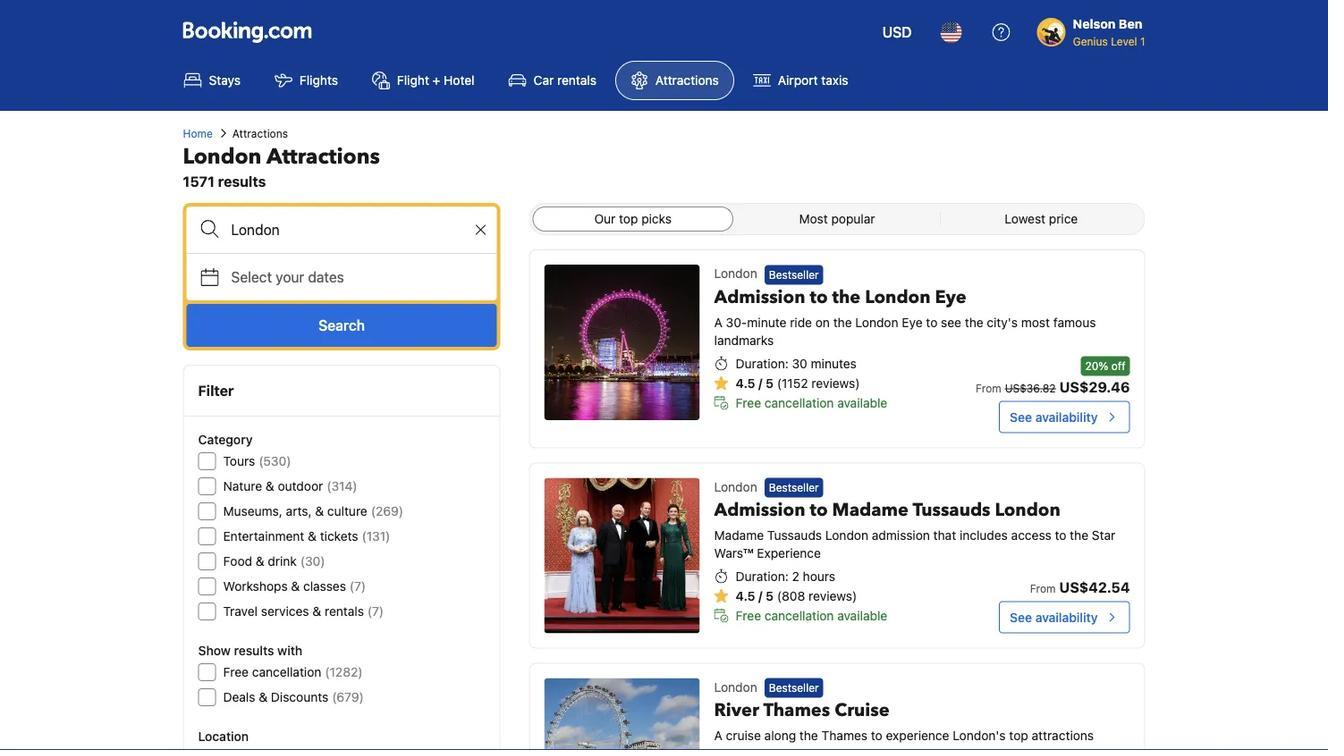 Task type: vqa. For each thing, say whether or not it's contained in the screenshot.
taxi,
no



Task type: locate. For each thing, give the bounding box(es) containing it.
1 horizontal spatial rentals
[[557, 73, 597, 88]]

madame up wars™
[[714, 528, 764, 543]]

available down 4.5 / 5 (808 reviews)
[[838, 608, 888, 623]]

0 vertical spatial free cancellation available
[[736, 395, 888, 410]]

1 vertical spatial reviews)
[[809, 589, 857, 604]]

0 vertical spatial availability
[[1036, 410, 1098, 424]]

0 horizontal spatial (7)
[[350, 579, 366, 594]]

duration: 2 hours
[[736, 569, 836, 584]]

& for outdoor
[[266, 479, 274, 494]]

to down cruise
[[871, 728, 883, 743]]

1 vertical spatial bestseller
[[769, 482, 819, 494]]

free cancellation (1282)
[[223, 665, 363, 680]]

2 a from the top
[[714, 728, 723, 743]]

4.5
[[736, 376, 755, 390], [736, 589, 755, 604]]

thames
[[764, 698, 830, 723], [822, 728, 868, 743]]

bestseller up ride
[[769, 269, 819, 281]]

1 vertical spatial /
[[759, 589, 763, 604]]

london
[[183, 142, 262, 171], [714, 266, 758, 281], [865, 285, 931, 309], [856, 315, 899, 329], [714, 479, 758, 494], [995, 498, 1061, 523], [826, 528, 869, 543], [714, 680, 758, 695]]

results inside london attractions 1571 results
[[218, 173, 266, 190]]

see availability down from us$42.54
[[1010, 610, 1098, 625]]

wars™
[[714, 546, 754, 561]]

& for classes
[[291, 579, 300, 594]]

with
[[277, 644, 303, 658]]

cancellation for the
[[765, 395, 834, 410]]

Where are you going? search field
[[187, 207, 497, 253]]

attractions inside london attractions 1571 results
[[267, 142, 380, 171]]

home
[[183, 127, 213, 140]]

taxis
[[821, 73, 849, 88]]

2 / from the top
[[759, 589, 763, 604]]

2 5 from the top
[[766, 589, 774, 604]]

1 vertical spatial top
[[1009, 728, 1029, 743]]

duration: left the 2
[[736, 569, 789, 584]]

1 vertical spatial 5
[[766, 589, 774, 604]]

top right our
[[619, 212, 638, 226]]

the left star at bottom
[[1070, 528, 1089, 543]]

1 availability from the top
[[1036, 410, 1098, 424]]

2 available from the top
[[838, 608, 888, 623]]

1 4.5 from the top
[[736, 376, 755, 390]]

1 vertical spatial available
[[838, 608, 888, 623]]

1 horizontal spatial (7)
[[368, 604, 384, 619]]

1 bestseller from the top
[[769, 269, 819, 281]]

0 vertical spatial /
[[759, 376, 763, 390]]

bestseller up experience
[[769, 482, 819, 494]]

0 vertical spatial 5
[[766, 376, 774, 390]]

lowest
[[1005, 212, 1046, 226]]

availability down from us$42.54
[[1036, 610, 1098, 625]]

the right on
[[834, 315, 852, 329]]

4.5 down wars™
[[736, 589, 755, 604]]

0 horizontal spatial from
[[976, 382, 1002, 395]]

2 bestseller from the top
[[769, 482, 819, 494]]

0 vertical spatial bestseller
[[769, 269, 819, 281]]

a inside river thames cruise a cruise along the thames to experience london's top attractions
[[714, 728, 723, 743]]

0 vertical spatial reviews)
[[812, 376, 860, 390]]

food
[[223, 554, 252, 569]]

/ left (1152
[[759, 376, 763, 390]]

museums, arts, & culture (269)
[[223, 504, 403, 519]]

price
[[1049, 212, 1078, 226]]

cancellation down with
[[252, 665, 321, 680]]

a left 30-
[[714, 315, 723, 329]]

cruise
[[835, 698, 890, 723]]

tussauds up that
[[913, 498, 991, 523]]

admission inside "admission to madame tussauds london madame tussauds london admission that includes access to the star wars™ experience"
[[714, 498, 806, 523]]

0 vertical spatial (7)
[[350, 579, 366, 594]]

1 vertical spatial tussauds
[[768, 528, 822, 543]]

flights
[[300, 73, 338, 88]]

flight
[[397, 73, 429, 88]]

tickets
[[320, 529, 358, 544]]

0 vertical spatial 4.5
[[736, 376, 755, 390]]

2 duration: from the top
[[736, 569, 789, 584]]

1 see availability from the top
[[1010, 410, 1098, 424]]

& for tickets
[[308, 529, 317, 544]]

2 free cancellation available from the top
[[736, 608, 888, 623]]

river thames cruise a cruise along the thames to experience london's top attractions
[[714, 698, 1094, 743]]

us$36.82
[[1005, 382, 1056, 395]]

attractions
[[1032, 728, 1094, 743]]

2 4.5 from the top
[[736, 589, 755, 604]]

availability for admission to the london eye
[[1036, 410, 1098, 424]]

& up travel services & rentals (7)
[[291, 579, 300, 594]]

(7)
[[350, 579, 366, 594], [368, 604, 384, 619]]

1 vertical spatial duration:
[[736, 569, 789, 584]]

1 vertical spatial a
[[714, 728, 723, 743]]

tours
[[223, 454, 255, 469]]

results right 1571
[[218, 173, 266, 190]]

0 horizontal spatial eye
[[902, 315, 923, 329]]

2
[[792, 569, 800, 584]]

classes
[[303, 579, 346, 594]]

car rentals
[[534, 73, 597, 88]]

rentals right car
[[557, 73, 597, 88]]

bestseller for cruise
[[769, 682, 819, 695]]

(530)
[[259, 454, 291, 469]]

1 horizontal spatial madame
[[832, 498, 909, 523]]

1 horizontal spatial tussauds
[[913, 498, 991, 523]]

from left "us$36.82"
[[976, 382, 1002, 395]]

from for us$36.82
[[976, 382, 1002, 395]]

2 availability from the top
[[1036, 610, 1098, 625]]

reviews)
[[812, 376, 860, 390], [809, 589, 857, 604]]

thames up the along on the right bottom
[[764, 698, 830, 723]]

availability for admission to madame tussauds london
[[1036, 610, 1098, 625]]

4.5 down the landmarks
[[736, 376, 755, 390]]

1 vertical spatial admission
[[714, 498, 806, 523]]

0 vertical spatial eye
[[935, 285, 967, 309]]

1 vertical spatial from
[[1030, 583, 1056, 595]]

bestseller up the along on the right bottom
[[769, 682, 819, 695]]

1 vertical spatial availability
[[1036, 610, 1098, 625]]

reviews) down minutes
[[812, 376, 860, 390]]

see availability
[[1010, 410, 1098, 424], [1010, 610, 1098, 625]]

see availability for eye
[[1010, 410, 1098, 424]]

free cancellation available for the
[[736, 395, 888, 410]]

1 vertical spatial results
[[234, 644, 274, 658]]

attractions
[[656, 73, 719, 88], [232, 127, 288, 140], [267, 142, 380, 171]]

reviews) for the
[[812, 376, 860, 390]]

top right "london's"
[[1009, 728, 1029, 743]]

0 vertical spatial cancellation
[[765, 395, 834, 410]]

reviews) down 'hours'
[[809, 589, 857, 604]]

(7) down (131)
[[368, 604, 384, 619]]

admission inside admission to the london eye a 30-minute ride on the london eye to see the city's most famous landmarks
[[714, 285, 806, 309]]

/ for admission to the london eye
[[759, 376, 763, 390]]

2 vertical spatial bestseller
[[769, 682, 819, 695]]

from inside from us$36.82 us$29.46
[[976, 382, 1002, 395]]

1 / from the top
[[759, 376, 763, 390]]

1 vertical spatial free cancellation available
[[736, 608, 888, 623]]

5 left (1152
[[766, 376, 774, 390]]

bestseller
[[769, 269, 819, 281], [769, 482, 819, 494], [769, 682, 819, 695]]

see availability down from us$36.82 us$29.46
[[1010, 410, 1098, 424]]

(269)
[[371, 504, 403, 519]]

your account menu nelson ben genius level 1 element
[[1037, 8, 1153, 49]]

0 vertical spatial attractions
[[656, 73, 719, 88]]

free down 4.5 / 5 (1152 reviews)
[[736, 395, 761, 410]]

0 vertical spatial a
[[714, 315, 723, 329]]

free up deals
[[223, 665, 249, 680]]

a
[[714, 315, 723, 329], [714, 728, 723, 743]]

eye up see
[[935, 285, 967, 309]]

duration:
[[736, 356, 789, 371], [736, 569, 789, 584]]

london inside london attractions 1571 results
[[183, 142, 262, 171]]

& left drink
[[256, 554, 264, 569]]

2 see from the top
[[1010, 610, 1032, 625]]

free cancellation available down 4.5 / 5 (808 reviews)
[[736, 608, 888, 623]]

hotel
[[444, 73, 475, 88]]

availability down from us$36.82 us$29.46
[[1036, 410, 1098, 424]]

1 horizontal spatial from
[[1030, 583, 1056, 595]]

0 vertical spatial see
[[1010, 410, 1032, 424]]

1 vertical spatial see availability
[[1010, 610, 1098, 625]]

rentals down classes
[[325, 604, 364, 619]]

to left see
[[926, 315, 938, 329]]

search
[[319, 317, 365, 334]]

5 for admission to the london eye
[[766, 376, 774, 390]]

1 vertical spatial cancellation
[[765, 608, 834, 623]]

admission to madame tussauds london image
[[544, 478, 700, 634]]

2 vertical spatial attractions
[[267, 142, 380, 171]]

0 vertical spatial free
[[736, 395, 761, 410]]

0 vertical spatial available
[[838, 395, 888, 410]]

/ left the (808
[[759, 589, 763, 604]]

1 vertical spatial free
[[736, 608, 761, 623]]

1 vertical spatial (7)
[[368, 604, 384, 619]]

1 vertical spatial see
[[1010, 610, 1032, 625]]

hours
[[803, 569, 836, 584]]

& right deals
[[259, 690, 268, 705]]

the right the along on the right bottom
[[800, 728, 818, 743]]

0 vertical spatial top
[[619, 212, 638, 226]]

0 vertical spatial results
[[218, 173, 266, 190]]

0 vertical spatial tussauds
[[913, 498, 991, 523]]

madame up admission
[[832, 498, 909, 523]]

30
[[792, 356, 808, 371]]

tussauds up experience
[[768, 528, 822, 543]]

0 vertical spatial duration:
[[736, 356, 789, 371]]

& up (30)
[[308, 529, 317, 544]]

nelson
[[1073, 17, 1116, 31]]

available for madame
[[838, 608, 888, 623]]

london's
[[953, 728, 1006, 743]]

1 vertical spatial eye
[[902, 315, 923, 329]]

from left us$42.54
[[1030, 583, 1056, 595]]

genius
[[1073, 35, 1108, 47]]

30-
[[726, 315, 747, 329]]

4.5 for admission to madame tussauds london
[[736, 589, 755, 604]]

(7) right classes
[[350, 579, 366, 594]]

landmarks
[[714, 333, 774, 347]]

eye left see
[[902, 315, 923, 329]]

0 vertical spatial from
[[976, 382, 1002, 395]]

top
[[619, 212, 638, 226], [1009, 728, 1029, 743]]

1 horizontal spatial top
[[1009, 728, 1029, 743]]

available down minutes
[[838, 395, 888, 410]]

0 vertical spatial thames
[[764, 698, 830, 723]]

admission up minute
[[714, 285, 806, 309]]

1 duration: from the top
[[736, 356, 789, 371]]

admission up wars™
[[714, 498, 806, 523]]

1 available from the top
[[838, 395, 888, 410]]

0 vertical spatial madame
[[832, 498, 909, 523]]

our top picks
[[594, 212, 672, 226]]

river
[[714, 698, 759, 723]]

from for us$42.54
[[1030, 583, 1056, 595]]

1 5 from the top
[[766, 376, 774, 390]]

admission
[[872, 528, 930, 543]]

20% off
[[1086, 360, 1126, 372]]

free cancellation available down 4.5 / 5 (1152 reviews)
[[736, 395, 888, 410]]

2 vertical spatial free
[[223, 665, 249, 680]]

picks
[[642, 212, 672, 226]]

0 vertical spatial rentals
[[557, 73, 597, 88]]

to up experience
[[810, 498, 828, 523]]

from us$42.54
[[1030, 579, 1130, 596]]

travel services & rentals (7)
[[223, 604, 384, 619]]

cancellation down 4.5 / 5 (808 reviews)
[[765, 608, 834, 623]]

(1282)
[[325, 665, 363, 680]]

(679)
[[332, 690, 364, 705]]

1 a from the top
[[714, 315, 723, 329]]

lowest price
[[1005, 212, 1078, 226]]

duration: down the landmarks
[[736, 356, 789, 371]]

0 horizontal spatial madame
[[714, 528, 764, 543]]

admission
[[714, 285, 806, 309], [714, 498, 806, 523]]

+
[[433, 73, 440, 88]]

from inside from us$42.54
[[1030, 583, 1056, 595]]

arts,
[[286, 504, 312, 519]]

2 admission from the top
[[714, 498, 806, 523]]

1 vertical spatial rentals
[[325, 604, 364, 619]]

1 free cancellation available from the top
[[736, 395, 888, 410]]

0 vertical spatial admission
[[714, 285, 806, 309]]

admission for admission to madame tussauds london
[[714, 498, 806, 523]]

0 horizontal spatial rentals
[[325, 604, 364, 619]]

& down classes
[[313, 604, 321, 619]]

thames down cruise
[[822, 728, 868, 743]]

see down "us$36.82"
[[1010, 410, 1032, 424]]

3 bestseller from the top
[[769, 682, 819, 695]]

1 vertical spatial 4.5
[[736, 589, 755, 604]]

2 see availability from the top
[[1010, 610, 1098, 625]]

from
[[976, 382, 1002, 395], [1030, 583, 1056, 595]]

available
[[838, 395, 888, 410], [838, 608, 888, 623]]

5 left the (808
[[766, 589, 774, 604]]

5 for admission to madame tussauds london
[[766, 589, 774, 604]]

admission to the london eye a 30-minute ride on the london eye to see the city's most famous landmarks
[[714, 285, 1096, 347]]

& for discounts
[[259, 690, 268, 705]]

results left with
[[234, 644, 274, 658]]

to
[[810, 285, 828, 309], [926, 315, 938, 329], [810, 498, 828, 523], [1055, 528, 1067, 543], [871, 728, 883, 743]]

eye
[[935, 285, 967, 309], [902, 315, 923, 329]]

free down 4.5 / 5 (808 reviews)
[[736, 608, 761, 623]]

& down (530)
[[266, 479, 274, 494]]

a left cruise at the bottom
[[714, 728, 723, 743]]

1 admission from the top
[[714, 285, 806, 309]]

on
[[816, 315, 830, 329]]

1 vertical spatial attractions
[[232, 127, 288, 140]]

results
[[218, 173, 266, 190], [234, 644, 274, 658]]

ben
[[1119, 17, 1143, 31]]

/
[[759, 376, 763, 390], [759, 589, 763, 604]]

1 see from the top
[[1010, 410, 1032, 424]]

see down from us$42.54
[[1010, 610, 1032, 625]]

see availability for london
[[1010, 610, 1098, 625]]

(30)
[[300, 554, 325, 569]]

0 vertical spatial see availability
[[1010, 410, 1098, 424]]

cancellation down 4.5 / 5 (1152 reviews)
[[765, 395, 834, 410]]



Task type: describe. For each thing, give the bounding box(es) containing it.
services
[[261, 604, 309, 619]]

minutes
[[811, 356, 857, 371]]

1 horizontal spatial eye
[[935, 285, 967, 309]]

usd
[[883, 24, 912, 41]]

nelson ben genius level 1
[[1073, 17, 1146, 47]]

famous
[[1054, 315, 1096, 329]]

entertainment & tickets (131)
[[223, 529, 390, 544]]

from us$36.82 us$29.46
[[976, 378, 1130, 395]]

show results with
[[198, 644, 303, 658]]

1
[[1141, 35, 1146, 47]]

cancellation for madame
[[765, 608, 834, 623]]

4.5 / 5 (1152 reviews)
[[736, 376, 860, 390]]

bestseller for the
[[769, 269, 819, 281]]

/ for admission to madame tussauds london
[[759, 589, 763, 604]]

experience
[[886, 728, 950, 743]]

& for drink
[[256, 554, 264, 569]]

stays link
[[169, 61, 256, 100]]

level
[[1111, 35, 1138, 47]]

nature & outdoor (314)
[[223, 479, 357, 494]]

entertainment
[[223, 529, 305, 544]]

culture
[[327, 504, 367, 519]]

deals
[[223, 690, 255, 705]]

food & drink (30)
[[223, 554, 325, 569]]

search button
[[187, 304, 497, 347]]

usd button
[[872, 11, 923, 54]]

minute
[[747, 315, 787, 329]]

to right access
[[1055, 528, 1067, 543]]

location
[[198, 730, 249, 744]]

4.5 for admission to the london eye
[[736, 376, 755, 390]]

airport taxis link
[[738, 61, 864, 100]]

select your dates
[[231, 269, 344, 286]]

free for admission to madame tussauds london
[[736, 608, 761, 623]]

outdoor
[[278, 479, 323, 494]]

attractions link
[[615, 61, 734, 100]]

1 vertical spatial madame
[[714, 528, 764, 543]]

the right see
[[965, 315, 984, 329]]

see
[[941, 315, 962, 329]]

stays
[[209, 73, 241, 88]]

includes
[[960, 528, 1008, 543]]

1 vertical spatial thames
[[822, 728, 868, 743]]

us$29.46
[[1060, 378, 1130, 395]]

airport
[[778, 73, 818, 88]]

duration: 30 minutes
[[736, 356, 857, 371]]

0 horizontal spatial top
[[619, 212, 638, 226]]

travel
[[223, 604, 258, 619]]

museums,
[[223, 504, 283, 519]]

the up minutes
[[832, 285, 861, 309]]

(808
[[777, 589, 805, 604]]

most popular
[[799, 212, 875, 226]]

the inside river thames cruise a cruise along the thames to experience london's top attractions
[[800, 728, 818, 743]]

airport taxis
[[778, 73, 849, 88]]

deals & discounts (679)
[[223, 690, 364, 705]]

duration: for admission to madame tussauds london
[[736, 569, 789, 584]]

see for eye
[[1010, 410, 1032, 424]]

drink
[[268, 554, 297, 569]]

free cancellation available for madame
[[736, 608, 888, 623]]

the inside "admission to madame tussauds london madame tussauds london admission that includes access to the star wars™ experience"
[[1070, 528, 1089, 543]]

most
[[1021, 315, 1050, 329]]

available for the
[[838, 395, 888, 410]]

city's
[[987, 315, 1018, 329]]

us$42.54
[[1060, 579, 1130, 596]]

admission to madame tussauds london madame tussauds london admission that includes access to the star wars™ experience
[[714, 498, 1116, 561]]

flight + hotel link
[[357, 61, 490, 100]]

free for admission to the london eye
[[736, 395, 761, 410]]

reviews) for madame
[[809, 589, 857, 604]]

london attractions 1571 results
[[183, 142, 380, 190]]

our
[[594, 212, 616, 226]]

admission to the london eye image
[[544, 265, 700, 420]]

ride
[[790, 315, 812, 329]]

(1152
[[777, 376, 808, 390]]

1571
[[183, 173, 215, 190]]

car rentals link
[[493, 61, 612, 100]]

car
[[534, 73, 554, 88]]

discounts
[[271, 690, 329, 705]]

& right arts,
[[315, 504, 324, 519]]

flight + hotel
[[397, 73, 475, 88]]

bestseller for madame
[[769, 482, 819, 494]]

a inside admission to the london eye a 30-minute ride on the london eye to see the city's most famous landmarks
[[714, 315, 723, 329]]

admission for admission to the london eye
[[714, 285, 806, 309]]

dates
[[308, 269, 344, 286]]

most
[[799, 212, 828, 226]]

river thames cruise image
[[544, 678, 700, 751]]

duration: for admission to the london eye
[[736, 356, 789, 371]]

to up on
[[810, 285, 828, 309]]

(131)
[[362, 529, 390, 544]]

top inside river thames cruise a cruise along the thames to experience london's top attractions
[[1009, 728, 1029, 743]]

see for london
[[1010, 610, 1032, 625]]

flights link
[[259, 61, 353, 100]]

to inside river thames cruise a cruise along the thames to experience london's top attractions
[[871, 728, 883, 743]]

0 horizontal spatial tussauds
[[768, 528, 822, 543]]

booking.com image
[[183, 21, 312, 43]]

access
[[1012, 528, 1052, 543]]

(314)
[[327, 479, 357, 494]]

experience
[[757, 546, 821, 561]]

along
[[765, 728, 796, 743]]

filter
[[198, 382, 234, 399]]

2 vertical spatial cancellation
[[252, 665, 321, 680]]

4.5 / 5 (808 reviews)
[[736, 589, 857, 604]]

20%
[[1086, 360, 1109, 372]]

star
[[1092, 528, 1116, 543]]

tours (530)
[[223, 454, 291, 469]]

attractions inside attractions link
[[656, 73, 719, 88]]

your
[[276, 269, 304, 286]]

show
[[198, 644, 231, 658]]

select
[[231, 269, 272, 286]]



